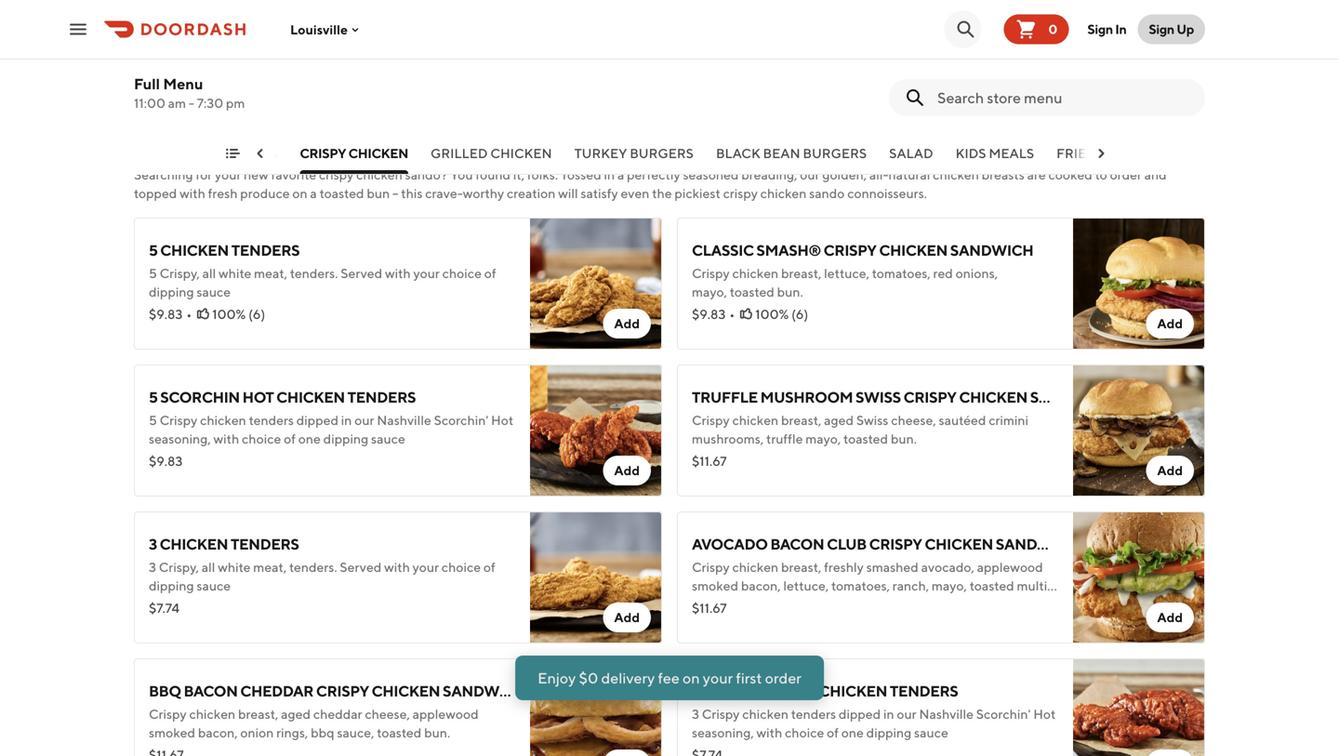 Task type: describe. For each thing, give the bounding box(es) containing it.
one for 3 scorchin hot chicken tenders
[[842, 725, 864, 741]]

usa inside 6 all natural traditional bone-in wings. wings are sourced from usa and are hormone + steroid free. $12.29
[[179, 20, 206, 35]]

$7.74
[[149, 601, 180, 616]]

even
[[621, 186, 650, 201]]

0 button
[[1004, 14, 1069, 44]]

aged for swiss
[[824, 413, 854, 428]]

classic
[[692, 241, 754, 259]]

add item to cart image
[[614, 750, 640, 756]]

with inside 6 all natural traditional bone-in wings, tossed with nashville hot seasoning. wings are sourced from usa and are hormone + steroid free.
[[963, 1, 989, 17]]

4 5 from the top
[[149, 413, 157, 428]]

crispy for 5 scorchin hot chicken tenders
[[160, 413, 198, 428]]

louisville
[[290, 22, 348, 37]]

in inside 6 all natural traditional bone-in wings. wings are sourced from usa and are hormone + steroid free. $12.29
[[325, 1, 336, 17]]

our for 3 scorchin hot chicken tenders
[[897, 707, 917, 722]]

with inside crispy chicken searching for your new favorite crispy chicken sando? you found it, folks. tossed in a perfectly seasoned breading, our golden, all-natural chicken breasts are cooked to order and topped with fresh produce on a toasted bun – this crave-worthy creation will satisfy even the pickiest crispy chicken sando connoisseurs.
[[180, 186, 205, 201]]

mayo, toasted
[[692, 284, 775, 300]]

crispy inside crispy chicken searching for your new favorite crispy chicken sando? you found it, folks. tossed in a perfectly seasoned breading, our golden, all-natural chicken breasts are cooked to order and topped with fresh produce on a toasted bun – this crave-worthy creation will satisfy even the pickiest crispy chicken sando connoisseurs.
[[134, 140, 207, 164]]

bbq bacon cheddar crispy chicken sandwich image
[[530, 659, 662, 756]]

sandwich for truffle mushroom swiss crispy chicken sandwich
[[1031, 388, 1114, 406]]

truffle mushroom swiss crispy chicken sandwich crispy chicken breast, aged swiss cheese, sautéed crimini mushrooms, truffle mayo, toasted bun. $11.67
[[692, 388, 1114, 469]]

connoisseurs.
[[848, 186, 927, 201]]

fee
[[658, 669, 680, 687]]

fries & sides
[[1057, 146, 1146, 161]]

bacon for avocado
[[771, 535, 825, 553]]

breasts
[[982, 167, 1025, 182]]

in inside 3 scorchin hot chicken tenders 3 crispy chicken tenders dipped in our nashville scorchin' hot seasoning, with choice of one dipping sauce
[[884, 707, 895, 722]]

lettuce, inside avocado bacon club crispy chicken sandwich crispy chicken breast, freshly smashed avocado, applewood smoked bacon, lettuce, tomatoes, ranch, mayo, toasted multi- grain bun
[[784, 578, 829, 594]]

in inside 6 all natural traditional bone-in wings, tossed with nashville hot seasoning. wings are sourced from usa and are hormone + steroid free.
[[868, 1, 879, 17]]

bun. inside bbq bacon cheddar crispy chicken sandwich crispy chicken breast, aged cheddar cheese, applewood smoked bacon, onion rings, bbq sauce, toasted bun.
[[424, 725, 450, 741]]

show menu categories image
[[225, 146, 240, 161]]

100% for chicken
[[212, 307, 246, 322]]

$9.83 for 5
[[149, 307, 183, 322]]

are inside crispy chicken searching for your new favorite crispy chicken sando? you found it, folks. tossed in a perfectly seasoned breading, our golden, all-natural chicken breasts are cooked to order and topped with fresh produce on a toasted bun – this crave-worthy creation will satisfy even the pickiest crispy chicken sando connoisseurs.
[[1028, 167, 1046, 182]]

add for truffle mushroom swiss crispy chicken sandwich
[[1158, 463, 1183, 478]]

choice inside 3 scorchin hot chicken tenders 3 crispy chicken tenders dipped in our nashville scorchin' hot seasoning, with choice of one dipping sauce
[[785, 725, 825, 741]]

turkey burgers button
[[575, 144, 694, 174]]

onion
[[240, 725, 274, 741]]

nashville for 3 scorchin hot chicken tenders
[[920, 707, 974, 722]]

you
[[450, 167, 473, 182]]

on inside crispy chicken searching for your new favorite crispy chicken sando? you found it, folks. tossed in a perfectly seasoned breading, our golden, all-natural chicken breasts are cooked to order and topped with fresh produce on a toasted bun – this crave-worthy creation will satisfy even the pickiest crispy chicken sando connoisseurs.
[[292, 186, 308, 201]]

sourced inside 6 all natural traditional bone-in wings. wings are sourced from usa and are hormone + steroid free. $12.29
[[440, 1, 487, 17]]

dipped for 3 scorchin hot chicken tenders
[[839, 707, 881, 722]]

this
[[401, 186, 423, 201]]

100% (6) for smash®
[[756, 307, 809, 322]]

fries & sides button
[[1057, 144, 1146, 174]]

tenders inside 3 chicken tenders 3 crispy, all white meat, tenders. served with your choice of dipping sauce $7.74
[[231, 535, 299, 553]]

pickiest
[[675, 186, 721, 201]]

avocado bacon club crispy chicken sandwich crispy chicken breast, freshly smashed avocado, applewood smoked bacon, lettuce, tomatoes, ranch, mayo, toasted multi- grain bun
[[692, 535, 1079, 612]]

+ inside 6 all natural traditional bone-in wings, tossed with nashville hot seasoning. wings are sourced from usa and are hormone + steroid free.
[[692, 39, 699, 54]]

smoked for bbq
[[149, 725, 195, 741]]

kids
[[956, 146, 987, 161]]

crave-
[[425, 186, 463, 201]]

scorchin' for 5 scorchin hot chicken tenders
[[434, 413, 489, 428]]

first
[[736, 669, 762, 687]]

$9.83 inside 5 scorchin hot chicken tenders 5 crispy chicken tenders dipped in our nashville scorchin' hot seasoning, with choice of one dipping sauce $9.83
[[149, 454, 183, 469]]

avocado
[[692, 535, 768, 553]]

red
[[934, 266, 953, 281]]

folks.
[[527, 167, 558, 182]]

wings inside 6 all natural traditional bone-in wings. wings are sourced from usa and are hormone + steroid free. $12.29
[[378, 1, 416, 17]]

with inside 3 scorchin hot chicken tenders 3 crispy chicken tenders dipped in our nashville scorchin' hot seasoning, with choice of one dipping sauce
[[757, 725, 783, 741]]

wings
[[231, 146, 278, 161]]

sign up link
[[1138, 14, 1206, 44]]

add button for 5 scorchin hot chicken tenders
[[603, 456, 651, 486]]

black
[[716, 146, 761, 161]]

enjoy
[[538, 669, 576, 687]]

searching
[[134, 167, 193, 182]]

100% for smash®
[[756, 307, 789, 322]]

in inside crispy chicken searching for your new favorite crispy chicken sando? you found it, folks. tossed in a perfectly seasoned breading, our golden, all-natural chicken breasts are cooked to order and topped with fresh produce on a toasted bun – this crave-worthy creation will satisfy even the pickiest crispy chicken sando connoisseurs.
[[604, 167, 615, 182]]

served for 3 chicken tenders
[[340, 560, 382, 575]]

all for hot
[[703, 1, 719, 17]]

grain
[[692, 597, 722, 612]]

smash®
[[757, 241, 821, 259]]

sign up
[[1149, 21, 1195, 37]]

golden,
[[823, 167, 867, 182]]

chicken inside bbq bacon cheddar crispy chicken sandwich crispy chicken breast, aged cheddar cheese, applewood smoked bacon, onion rings, bbq sauce, toasted bun.
[[189, 707, 236, 722]]

steroid inside 6 all natural traditional bone-in wings, tossed with nashville hot seasoning. wings are sourced from usa and are hormone + steroid free.
[[702, 39, 743, 54]]

sauce inside 5 chicken tenders 5 crispy, all white meat, tenders. served with your choice of dipping sauce
[[197, 284, 231, 300]]

-
[[189, 95, 194, 111]]

bun. inside truffle mushroom swiss crispy chicken sandwich crispy chicken breast, aged swiss cheese, sautéed crimini mushrooms, truffle mayo, toasted bun. $11.67
[[891, 431, 917, 447]]

add for 5 scorchin hot chicken tenders
[[614, 463, 640, 478]]

fries
[[1057, 146, 1095, 161]]

and inside 6 all natural traditional bone-in wings. wings are sourced from usa and are hormone + steroid free. $12.29
[[209, 20, 231, 35]]

crispy chicken
[[300, 146, 408, 161]]

natural for seasoning.
[[722, 1, 766, 17]]

choice inside 5 scorchin hot chicken tenders 5 crispy chicken tenders dipped in our nashville scorchin' hot seasoning, with choice of one dipping sauce $9.83
[[242, 431, 281, 447]]

are right wings.
[[419, 1, 437, 17]]

–
[[393, 186, 399, 201]]

bacon, for avocado
[[741, 578, 781, 594]]

bun inside avocado bacon club crispy chicken sandwich crispy chicken breast, freshly smashed avocado, applewood smoked bacon, lettuce, tomatoes, ranch, mayo, toasted multi- grain bun
[[725, 597, 748, 612]]

meals
[[989, 146, 1035, 161]]

cheddar
[[313, 707, 362, 722]]

am
[[168, 95, 186, 111]]

found
[[476, 167, 511, 182]]

avocado,
[[922, 560, 975, 575]]

and inside 6 all natural traditional bone-in wings, tossed with nashville hot seasoning. wings are sourced from usa and are hormone + steroid free.
[[954, 20, 976, 35]]

add for avocado bacon club crispy chicken sandwich
[[1158, 610, 1183, 625]]

wings.
[[338, 1, 375, 17]]

free. inside 6 all natural traditional bone-in wings. wings are sourced from usa and are hormone + steroid free. $12.29
[[364, 20, 391, 35]]

turkey burgers
[[575, 146, 694, 161]]

tenders inside 5 chicken tenders 5 crispy, all white meat, tenders. served with your choice of dipping sauce
[[231, 241, 300, 259]]

sauce inside 5 scorchin hot chicken tenders 5 crispy chicken tenders dipped in our nashville scorchin' hot seasoning, with choice of one dipping sauce $9.83
[[371, 431, 405, 447]]

all for 5
[[202, 266, 216, 281]]

+ inside 6 all natural traditional bone-in wings. wings are sourced from usa and are hormone + steroid free. $12.29
[[311, 20, 318, 35]]

crispy for bbq bacon cheddar crispy chicken sandwich
[[149, 707, 187, 722]]

6 all natural traditional bone-in wings. wings are sourced from usa and are hormone + steroid free. $12.29
[[149, 1, 487, 58]]

in inside 5 scorchin hot chicken tenders 5 crispy chicken tenders dipped in our nashville scorchin' hot seasoning, with choice of one dipping sauce $9.83
[[341, 413, 352, 428]]

• for chicken
[[186, 307, 192, 322]]

100% (6) for chicken
[[212, 307, 265, 322]]

1 burgers from the left
[[630, 146, 694, 161]]

kids meals
[[956, 146, 1035, 161]]

view
[[644, 718, 679, 735]]

nashville for 5 scorchin hot chicken tenders
[[377, 413, 431, 428]]

chicken inside 3 scorchin hot chicken tenders 3 crispy chicken tenders dipped in our nashville scorchin' hot seasoning, with choice of one dipping sauce
[[819, 682, 888, 700]]

white for 5 chicken tenders
[[219, 266, 251, 281]]

with inside 3 chicken tenders 3 crispy, all white meat, tenders. served with your choice of dipping sauce $7.74
[[384, 560, 410, 575]]

ranch,
[[893, 578, 929, 594]]

tenders for 5
[[249, 413, 294, 428]]

seasoning, for 3
[[692, 725, 754, 741]]

for
[[196, 167, 212, 182]]

toasted inside avocado bacon club crispy chicken sandwich crispy chicken breast, freshly smashed avocado, applewood smoked bacon, lettuce, tomatoes, ranch, mayo, toasted multi- grain bun
[[970, 578, 1015, 594]]

sando
[[810, 186, 845, 201]]

menu for full
[[163, 75, 203, 93]]

bone- for hormone
[[289, 1, 325, 17]]

hot for 3 scorchin hot chicken tenders
[[1034, 707, 1056, 722]]

crispy inside truffle mushroom swiss crispy chicken sandwich crispy chicken breast, aged swiss cheese, sautéed crimini mushrooms, truffle mayo, toasted bun. $11.67
[[904, 388, 957, 406]]

cooked
[[1049, 167, 1093, 182]]

scorchin for 3
[[703, 682, 783, 700]]

chicken inside 3 chicken tenders 3 crispy, all white meat, tenders. served with your choice of dipping sauce $7.74
[[160, 535, 228, 553]]

chicken inside 3 scorchin hot chicken tenders 3 crispy chicken tenders dipped in our nashville scorchin' hot seasoning, with choice of one dipping sauce
[[743, 707, 789, 722]]

traditional for and
[[225, 1, 287, 17]]

it,
[[513, 167, 525, 182]]

crispy inside the classic smash® crispy chicken sandwich crispy chicken breast, lettuce, tomatoes, red onions, mayo, toasted bun.
[[692, 266, 730, 281]]

2 $11.67 from the top
[[692, 601, 727, 616]]

swiss
[[857, 413, 889, 428]]

$12.29 inside 6 all natural traditional bone-in wings. wings are sourced from usa and are hormone + steroid free. $12.29
[[149, 42, 187, 58]]

classic smash® crispy chicken sandwich image
[[1074, 218, 1206, 350]]

bbq bacon cheddar crispy chicken sandwich crispy chicken breast, aged cheddar cheese, applewood smoked bacon, onion rings, bbq sauce, toasted bun.
[[149, 682, 526, 741]]

0 horizontal spatial a
[[310, 186, 317, 201]]

breast, inside the classic smash® crispy chicken sandwich crispy chicken breast, lettuce, tomatoes, red onions, mayo, toasted bun.
[[781, 266, 822, 281]]

bun inside crispy chicken searching for your new favorite crispy chicken sando? you found it, folks. tossed in a perfectly seasoned breading, our golden, all-natural chicken breasts are cooked to order and topped with fresh produce on a toasted bun – this crave-worthy creation will satisfy even the pickiest crispy chicken sando connoisseurs.
[[367, 186, 390, 201]]

applewood for bbq bacon cheddar crispy chicken sandwich
[[413, 707, 479, 722]]

crispy up favorite
[[300, 146, 346, 161]]

hot for 5 scorchin hot chicken tenders
[[491, 413, 514, 428]]

tomatoes, inside the classic smash® crispy chicken sandwich crispy chicken breast, lettuce, tomatoes, red onions, mayo, toasted bun.
[[872, 266, 931, 281]]

crimini
[[989, 413, 1029, 428]]

topped
[[134, 186, 177, 201]]

chicken inside the classic smash® crispy chicken sandwich crispy chicken breast, lettuce, tomatoes, red onions, mayo, toasted bun.
[[880, 241, 948, 259]]

1 horizontal spatial a
[[618, 167, 625, 182]]

usa inside 6 all natural traditional bone-in wings, tossed with nashville hot seasoning. wings are sourced from usa and are hormone + steroid free.
[[924, 20, 951, 35]]

bean
[[763, 146, 801, 161]]

produce
[[240, 186, 290, 201]]

Item Search search field
[[938, 87, 1191, 108]]

crispy for 3 scorchin hot chicken tenders
[[702, 707, 740, 722]]

chicken inside avocado bacon club crispy chicken sandwich crispy chicken breast, freshly smashed avocado, applewood smoked bacon, lettuce, tomatoes, ranch, mayo, toasted multi- grain bun
[[925, 535, 994, 553]]

grilled chicken button
[[431, 144, 552, 174]]

turkey
[[575, 146, 627, 161]]

sides
[[1108, 146, 1146, 161]]

freshly
[[824, 560, 864, 575]]

bbq
[[311, 725, 335, 741]]

chicken inside 5 scorchin hot chicken tenders 5 crispy chicken tenders dipped in our nashville scorchin' hot seasoning, with choice of one dipping sauce $9.83
[[276, 388, 345, 406]]

add for classic smash® crispy chicken sandwich
[[1158, 316, 1183, 331]]

full
[[134, 75, 160, 93]]

lettuce, inside the classic smash® crispy chicken sandwich crispy chicken breast, lettuce, tomatoes, red onions, mayo, toasted bun.
[[824, 266, 870, 281]]

toasted inside bbq bacon cheddar crispy chicken sandwich crispy chicken breast, aged cheddar cheese, applewood smoked bacon, onion rings, bbq sauce, toasted bun.
[[377, 725, 422, 741]]

tossed
[[561, 167, 602, 182]]

breast, for truffle mushroom swiss crispy chicken sandwich
[[781, 413, 822, 428]]

view menu button
[[607, 708, 733, 745]]

pm
[[226, 95, 245, 111]]

chicken inside avocado bacon club crispy chicken sandwich crispy chicken breast, freshly smashed avocado, applewood smoked bacon, lettuce, tomatoes, ranch, mayo, toasted multi- grain bun
[[733, 560, 779, 575]]

toasted inside truffle mushroom swiss crispy chicken sandwich crispy chicken breast, aged swiss cheese, sautéed crimini mushrooms, truffle mayo, toasted bun. $11.67
[[844, 431, 889, 447]]

hormone inside 6 all natural traditional bone-in wings, tossed with nashville hot seasoning. wings are sourced from usa and are hormone + steroid free.
[[1000, 20, 1054, 35]]

6 all natural traditional bone-in wings, tossed with nashville hot seasoning. wings are sourced from usa and are hormone + steroid free.
[[692, 1, 1054, 54]]

mayo, inside truffle mushroom swiss crispy chicken sandwich crispy chicken breast, aged swiss cheese, sautéed crimini mushrooms, truffle mayo, toasted bun. $11.67
[[806, 431, 841, 447]]

of inside 3 scorchin hot chicken tenders 3 crispy chicken tenders dipped in our nashville scorchin' hot seasoning, with choice of one dipping sauce
[[827, 725, 839, 741]]

our inside crispy chicken searching for your new favorite crispy chicken sando? you found it, folks. tossed in a perfectly seasoned breading, our golden, all-natural chicken breasts are cooked to order and topped with fresh produce on a toasted bun – this crave-worthy creation will satisfy even the pickiest crispy chicken sando connoisseurs.
[[800, 167, 820, 182]]

your inside 5 chicken tenders 5 crispy, all white meat, tenders. served with your choice of dipping sauce
[[414, 266, 440, 281]]

bun. inside the classic smash® crispy chicken sandwich crispy chicken breast, lettuce, tomatoes, red onions, mayo, toasted bun.
[[777, 284, 804, 300]]

scroll menu navigation right image
[[1094, 146, 1109, 161]]

fresh
[[208, 186, 238, 201]]

seasoning, for 5
[[149, 431, 211, 447]]

sauce inside 3 scorchin hot chicken tenders 3 crispy chicken tenders dipped in our nashville scorchin' hot seasoning, with choice of one dipping sauce
[[915, 725, 949, 741]]

grilled chicken
[[431, 146, 552, 161]]

cheese, for cheddar
[[365, 707, 410, 722]]

chicken inside "button"
[[491, 146, 552, 161]]

wings,
[[882, 1, 919, 17]]

seasoning.
[[717, 20, 779, 35]]

will
[[558, 186, 578, 201]]

swiss
[[856, 388, 901, 406]]

1 5 from the top
[[149, 241, 158, 259]]

worthy
[[463, 186, 504, 201]]

delivery
[[601, 669, 655, 687]]

crispy for truffle mushroom swiss crispy chicken sandwich
[[692, 413, 730, 428]]

3 chicken tenders 3 crispy, all white meat, tenders. served with your choice of dipping sauce $7.74
[[149, 535, 496, 616]]

choice inside 3 chicken tenders 3 crispy, all white meat, tenders. served with your choice of dipping sauce $7.74
[[442, 560, 481, 575]]

add button for classic smash® crispy chicken sandwich
[[1147, 309, 1195, 339]]

avocado bacon club crispy chicken sandwich image
[[1074, 512, 1206, 644]]

enjoy $0 delivery fee on your first order
[[538, 669, 802, 687]]

truffle
[[767, 431, 803, 447]]

crispy inside bbq bacon cheddar crispy chicken sandwich crispy chicken breast, aged cheddar cheese, applewood smoked bacon, onion rings, bbq sauce, toasted bun.
[[316, 682, 369, 700]]

your inside crispy chicken searching for your new favorite crispy chicken sando? you found it, folks. tossed in a perfectly seasoned breading, our golden, all-natural chicken breasts are cooked to order and topped with fresh produce on a toasted bun – this crave-worthy creation will satisfy even the pickiest crispy chicken sando connoisseurs.
[[215, 167, 241, 182]]

cheese, for swiss
[[891, 413, 937, 428]]

bacon for bbq
[[184, 682, 238, 700]]

sourced inside 6 all natural traditional bone-in wings, tossed with nashville hot seasoning. wings are sourced from usa and are hormone + steroid free.
[[844, 20, 891, 35]]

add for 5 chicken tenders
[[614, 316, 640, 331]]

(6) for crispy
[[792, 307, 809, 322]]

our for 5 scorchin hot chicken tenders
[[355, 413, 374, 428]]

• for smash®
[[730, 307, 735, 322]]

dipping inside 5 scorchin hot chicken tenders 5 crispy chicken tenders dipped in our nashville scorchin' hot seasoning, with choice of one dipping sauce $9.83
[[323, 431, 369, 447]]

crispy inside the classic smash® crispy chicken sandwich crispy chicken breast, lettuce, tomatoes, red onions, mayo, toasted bun.
[[824, 241, 877, 259]]

hot inside 6 all natural traditional bone-in wings, tossed with nashville hot seasoning. wings are sourced from usa and are hormone + steroid free.
[[692, 20, 715, 35]]

free. inside 6 all natural traditional bone-in wings, tossed with nashville hot seasoning. wings are sourced from usa and are hormone + steroid free.
[[745, 39, 772, 54]]

sign for sign in
[[1088, 21, 1113, 37]]

mushrooms,
[[692, 431, 764, 447]]

$9.83 for classic
[[692, 307, 726, 322]]

club
[[827, 535, 867, 553]]

aged for cheddar
[[281, 707, 311, 722]]

meat, for 3 chicken tenders
[[253, 560, 287, 575]]

from inside 6 all natural traditional bone-in wings, tossed with nashville hot seasoning. wings are sourced from usa and are hormone + steroid free.
[[894, 20, 922, 35]]



Task type: locate. For each thing, give the bounding box(es) containing it.
of inside 3 chicken tenders 3 crispy, all white meat, tenders. served with your choice of dipping sauce $7.74
[[484, 560, 496, 575]]

0 vertical spatial served
[[341, 266, 383, 281]]

$11.67 down mushrooms, at bottom right
[[692, 454, 727, 469]]

steroid
[[321, 20, 362, 35], [702, 39, 743, 54]]

louisville button
[[290, 22, 363, 37]]

your
[[215, 167, 241, 182], [414, 266, 440, 281], [413, 560, 439, 575], [703, 669, 733, 687]]

wings inside 6 all natural traditional bone-in wings, tossed with nashville hot seasoning. wings are sourced from usa and are hormone + steroid free.
[[782, 20, 820, 35]]

1 vertical spatial crispy,
[[159, 560, 199, 575]]

tenders inside 5 scorchin hot chicken tenders 5 crispy chicken tenders dipped in our nashville scorchin' hot seasoning, with choice of one dipping sauce $9.83
[[249, 413, 294, 428]]

meat,
[[254, 266, 288, 281], [253, 560, 287, 575]]

2 from from the left
[[894, 20, 922, 35]]

breast, for avocado bacon club crispy chicken sandwich
[[781, 560, 822, 575]]

open menu image
[[67, 18, 89, 40]]

2 5 from the top
[[149, 266, 157, 281]]

breast, for bbq bacon cheddar crispy chicken sandwich
[[238, 707, 279, 722]]

chicken inside 5 scorchin hot chicken tenders 5 crispy chicken tenders dipped in our nashville scorchin' hot seasoning, with choice of one dipping sauce $9.83
[[200, 413, 246, 428]]

lettuce,
[[824, 266, 870, 281], [784, 578, 829, 594]]

6 for 6 all natural traditional bone-in wings. wings are sourced from usa and are hormone + steroid free. $12.29
[[149, 1, 157, 17]]

cheese, up sauce,
[[365, 707, 410, 722]]

order right the first
[[765, 669, 802, 687]]

dipped for 5 scorchin hot chicken tenders
[[297, 413, 339, 428]]

are up pm
[[234, 20, 253, 35]]

0 horizontal spatial on
[[292, 186, 308, 201]]

0 horizontal spatial menu
[[163, 75, 203, 93]]

hot for 3
[[785, 682, 817, 700]]

crispy, down topped
[[160, 266, 200, 281]]

1 100% from the left
[[212, 307, 246, 322]]

traditional for wings
[[769, 1, 830, 17]]

1 horizontal spatial from
[[894, 20, 922, 35]]

0 vertical spatial tenders.
[[290, 266, 338, 281]]

0
[[1049, 21, 1058, 37]]

1 horizontal spatial order
[[1110, 167, 1142, 182]]

0 vertical spatial scorchin'
[[434, 413, 489, 428]]

0 horizontal spatial applewood
[[413, 707, 479, 722]]

traditional inside 6 all natural traditional bone-in wings, tossed with nashville hot seasoning. wings are sourced from usa and are hormone + steroid free.
[[769, 1, 830, 17]]

cheese,
[[891, 413, 937, 428], [365, 707, 410, 722]]

1 vertical spatial tenders
[[791, 707, 836, 722]]

from inside 6 all natural traditional bone-in wings. wings are sourced from usa and are hormone + steroid free. $12.29
[[149, 20, 177, 35]]

1 vertical spatial hot
[[491, 413, 514, 428]]

smashed
[[867, 560, 919, 575]]

crispy, inside 5 chicken tenders 5 crispy, all white meat, tenders. served with your choice of dipping sauce
[[160, 266, 200, 281]]

on down favorite
[[292, 186, 308, 201]]

bun left –
[[367, 186, 390, 201]]

2 natural from the left
[[722, 1, 766, 17]]

1 vertical spatial scorchin
[[703, 682, 783, 700]]

crispy up 'smashed'
[[870, 535, 922, 553]]

$12.29
[[149, 42, 187, 58], [692, 42, 731, 58]]

menu for view
[[682, 718, 722, 735]]

dipping inside 5 chicken tenders 5 crispy, all white meat, tenders. served with your choice of dipping sauce
[[149, 284, 194, 300]]

sign left in
[[1088, 21, 1113, 37]]

nashville
[[991, 1, 1046, 17], [377, 413, 431, 428], [920, 707, 974, 722]]

0 vertical spatial hot
[[692, 20, 715, 35]]

truffle mushroom swiss crispy chicken sandwich image
[[1074, 365, 1206, 497]]

$11.67 inside truffle mushroom swiss crispy chicken sandwich crispy chicken breast, aged swiss cheese, sautéed crimini mushrooms, truffle mayo, toasted bun. $11.67
[[692, 454, 727, 469]]

2 vertical spatial our
[[897, 707, 917, 722]]

scorchin' hot wings image
[[1074, 0, 1206, 86]]

1 vertical spatial menu
[[682, 718, 722, 735]]

1 natural from the left
[[178, 1, 223, 17]]

$9.83
[[149, 307, 183, 322], [692, 307, 726, 322], [149, 454, 183, 469]]

with inside 5 scorchin hot chicken tenders 5 crispy chicken tenders dipped in our nashville scorchin' hot seasoning, with choice of one dipping sauce $9.83
[[214, 431, 239, 447]]

sandwich for bbq bacon cheddar crispy chicken sandwich
[[443, 682, 526, 700]]

usa down tossed
[[924, 20, 951, 35]]

a down favorite
[[310, 186, 317, 201]]

chicken inside crispy chicken searching for your new favorite crispy chicken sando? you found it, folks. tossed in a perfectly seasoned breading, our golden, all-natural chicken breasts are cooked to order and topped with fresh produce on a toasted bun – this crave-worthy creation will satisfy even the pickiest crispy chicken sando connoisseurs.
[[210, 140, 305, 164]]

1 bone- from the left
[[289, 1, 325, 17]]

2 • from the left
[[730, 307, 735, 322]]

dipping inside 3 scorchin hot chicken tenders 3 crispy chicken tenders dipped in our nashville scorchin' hot seasoning, with choice of one dipping sauce
[[867, 725, 912, 741]]

order down sides at the right
[[1110, 167, 1142, 182]]

in
[[1116, 21, 1127, 37]]

natural up full menu 11:00 am - 7:30 pm at the top
[[178, 1, 223, 17]]

add button for truffle mushroom swiss crispy chicken sandwich
[[1147, 456, 1195, 486]]

1 vertical spatial free.
[[745, 39, 772, 54]]

1 horizontal spatial cheese,
[[891, 413, 937, 428]]

0 vertical spatial crispy
[[319, 167, 354, 182]]

order inside crispy chicken searching for your new favorite crispy chicken sando? you found it, folks. tossed in a perfectly seasoned breading, our golden, all-natural chicken breasts are cooked to order and topped with fresh produce on a toasted bun – this crave-worthy creation will satisfy even the pickiest crispy chicken sando connoisseurs.
[[1110, 167, 1142, 182]]

truffle
[[692, 388, 758, 406]]

0 horizontal spatial $12.29
[[149, 42, 187, 58]]

0 horizontal spatial natural
[[178, 1, 223, 17]]

from down the wings,
[[894, 20, 922, 35]]

smoked for avocado
[[692, 578, 739, 594]]

2 vertical spatial nashville
[[920, 707, 974, 722]]

scorchin for 5
[[160, 388, 240, 406]]

1 6 from the left
[[149, 1, 157, 17]]

add button for 5 chicken tenders
[[603, 309, 651, 339]]

plain wings image
[[530, 0, 662, 86]]

6
[[149, 1, 157, 17], [692, 1, 700, 17]]

hot inside 3 scorchin hot chicken tenders 3 crispy chicken tenders dipped in our nashville scorchin' hot seasoning, with choice of one dipping sauce
[[1034, 707, 1056, 722]]

tenders
[[249, 413, 294, 428], [791, 707, 836, 722]]

1 horizontal spatial sign
[[1149, 21, 1175, 37]]

classic smash® crispy chicken sandwich crispy chicken breast, lettuce, tomatoes, red onions, mayo, toasted bun.
[[692, 241, 1034, 300]]

to
[[1096, 167, 1108, 182]]

multi-
[[1017, 578, 1053, 594]]

steroid down seasoning.
[[702, 39, 743, 54]]

on right fee
[[683, 669, 700, 687]]

scroll menu navigation left image
[[253, 146, 268, 161]]

3 scorchin hot chicken tenders 3 crispy chicken tenders dipped in our nashville scorchin' hot seasoning, with choice of one dipping sauce
[[692, 682, 1056, 741]]

are
[[419, 1, 437, 17], [234, 20, 253, 35], [822, 20, 841, 35], [979, 20, 998, 35], [1028, 167, 1046, 182]]

0 horizontal spatial 100% (6)
[[212, 307, 265, 322]]

crispy up 'sautéed'
[[904, 388, 957, 406]]

0 horizontal spatial from
[[149, 20, 177, 35]]

breast, down smash® at top right
[[781, 266, 822, 281]]

crispy down crispy chicken
[[319, 167, 354, 182]]

1 $12.29 from the left
[[149, 42, 187, 58]]

&
[[1097, 146, 1106, 161]]

menu right view
[[682, 718, 722, 735]]

hot inside 3 scorchin hot chicken tenders 3 crispy chicken tenders dipped in our nashville scorchin' hot seasoning, with choice of one dipping sauce
[[785, 682, 817, 700]]

1 vertical spatial applewood
[[413, 707, 479, 722]]

0 vertical spatial hot
[[243, 388, 274, 406]]

0 horizontal spatial dipped
[[297, 413, 339, 428]]

$9.83 • for 5
[[149, 307, 192, 322]]

bone- for sourced
[[832, 1, 868, 17]]

tenders inside 3 scorchin hot chicken tenders 3 crispy chicken tenders dipped in our nashville scorchin' hot seasoning, with choice of one dipping sauce
[[890, 682, 959, 700]]

0 horizontal spatial aged
[[281, 707, 311, 722]]

scorchin' for 3 scorchin hot chicken tenders
[[977, 707, 1031, 722]]

are down meals
[[1028, 167, 1046, 182]]

crispy down breading,
[[723, 186, 758, 201]]

tomatoes,
[[872, 266, 931, 281], [832, 578, 890, 594]]

sandwich inside the classic smash® crispy chicken sandwich crispy chicken breast, lettuce, tomatoes, red onions, mayo, toasted bun.
[[951, 241, 1034, 259]]

$12.29 up full
[[149, 42, 187, 58]]

steroid down wings.
[[321, 20, 362, 35]]

aged inside bbq bacon cheddar crispy chicken sandwich crispy chicken breast, aged cheddar cheese, applewood smoked bacon, onion rings, bbq sauce, toasted bun.
[[281, 707, 311, 722]]

1 horizontal spatial traditional
[[769, 1, 830, 17]]

1 horizontal spatial applewood
[[977, 560, 1044, 575]]

bacon, inside avocado bacon club crispy chicken sandwich crispy chicken breast, freshly smashed avocado, applewood smoked bacon, lettuce, tomatoes, ranch, mayo, toasted multi- grain bun
[[741, 578, 781, 594]]

cheese, inside truffle mushroom swiss crispy chicken sandwich crispy chicken breast, aged swiss cheese, sautéed crimini mushrooms, truffle mayo, toasted bun. $11.67
[[891, 413, 937, 428]]

toasted inside crispy chicken searching for your new favorite crispy chicken sando? you found it, folks. tossed in a perfectly seasoned breading, our golden, all-natural chicken breasts are cooked to order and topped with fresh produce on a toasted bun – this crave-worthy creation will satisfy even the pickiest crispy chicken sando connoisseurs.
[[320, 186, 364, 201]]

lettuce, down "freshly"
[[784, 578, 829, 594]]

1 sign from the left
[[1088, 21, 1113, 37]]

sign for sign up
[[1149, 21, 1175, 37]]

$11.67 down avocado
[[692, 601, 727, 616]]

crispy for avocado bacon club crispy chicken sandwich
[[692, 560, 730, 575]]

white
[[219, 266, 251, 281], [218, 560, 251, 575]]

black bean burgers
[[716, 146, 867, 161]]

add button for avocado bacon club crispy chicken sandwich
[[1147, 603, 1195, 633]]

all up seasoning.
[[703, 1, 719, 17]]

0 horizontal spatial $9.83 •
[[149, 307, 192, 322]]

1 horizontal spatial hormone
[[1000, 20, 1054, 35]]

0 horizontal spatial 100%
[[212, 307, 246, 322]]

bun. right sauce,
[[424, 725, 450, 741]]

sandwich for avocado bacon club crispy chicken sandwich
[[996, 535, 1079, 553]]

mayo,
[[806, 431, 841, 447], [932, 578, 967, 594]]

bun. down swiss
[[891, 431, 917, 447]]

(6) for tenders
[[249, 307, 265, 322]]

1 horizontal spatial $9.83 •
[[692, 307, 735, 322]]

served for 5 chicken tenders
[[341, 266, 383, 281]]

sign
[[1088, 21, 1113, 37], [1149, 21, 1175, 37]]

1 vertical spatial order
[[765, 669, 802, 687]]

1 horizontal spatial all
[[703, 1, 719, 17]]

crispy inside 3 scorchin hot chicken tenders 3 crispy chicken tenders dipped in our nashville scorchin' hot seasoning, with choice of one dipping sauce
[[702, 707, 740, 722]]

1 $11.67 from the top
[[692, 454, 727, 469]]

0 horizontal spatial +
[[311, 20, 318, 35]]

sandwich
[[951, 241, 1034, 259], [1031, 388, 1114, 406], [996, 535, 1079, 553], [443, 682, 526, 700]]

scorchin' inside 5 scorchin hot chicken tenders 5 crispy chicken tenders dipped in our nashville scorchin' hot seasoning, with choice of one dipping sauce $9.83
[[434, 413, 489, 428]]

sautéed
[[939, 413, 987, 428]]

0 horizontal spatial mayo,
[[806, 431, 841, 447]]

tenders. for 5 chicken tenders
[[290, 266, 338, 281]]

bun. down smash® at top right
[[777, 284, 804, 300]]

tenders. for 3 chicken tenders
[[289, 560, 337, 575]]

1 horizontal spatial hot
[[785, 682, 817, 700]]

toasted right sauce,
[[377, 725, 422, 741]]

100% (6)
[[212, 307, 265, 322], [756, 307, 809, 322]]

2 $12.29 from the left
[[692, 42, 731, 58]]

free. down wings.
[[364, 20, 391, 35]]

bacon left club at bottom
[[771, 535, 825, 553]]

bone- left the wings,
[[832, 1, 868, 17]]

1 vertical spatial sourced
[[844, 20, 891, 35]]

crispy, inside 3 chicken tenders 3 crispy, all white meat, tenders. served with your choice of dipping sauce $7.74
[[159, 560, 199, 575]]

of inside 5 chicken tenders 5 crispy, all white meat, tenders. served with your choice of dipping sauce
[[484, 266, 496, 281]]

1 horizontal spatial menu
[[682, 718, 722, 735]]

chicken inside 5 chicken tenders 5 crispy, all white meat, tenders. served with your choice of dipping sauce
[[160, 241, 229, 259]]

traditional
[[225, 1, 287, 17], [769, 1, 830, 17]]

0 horizontal spatial sourced
[[440, 1, 487, 17]]

bacon right "bbq"
[[184, 682, 238, 700]]

bacon, left onion
[[198, 725, 238, 741]]

1 horizontal spatial +
[[692, 39, 699, 54]]

3
[[149, 535, 157, 553], [149, 560, 156, 575], [692, 682, 700, 700], [692, 707, 700, 722]]

all for from
[[159, 1, 176, 17]]

breast, down mushroom
[[781, 413, 822, 428]]

our inside 3 scorchin hot chicken tenders 3 crispy chicken tenders dipped in our nashville scorchin' hot seasoning, with choice of one dipping sauce
[[897, 707, 917, 722]]

and down tossed
[[954, 20, 976, 35]]

add
[[614, 52, 640, 67], [1158, 52, 1183, 67], [614, 316, 640, 331], [1158, 316, 1183, 331], [614, 463, 640, 478], [1158, 463, 1183, 478], [614, 610, 640, 625], [1158, 610, 1183, 625]]

crispy, for 5
[[160, 266, 200, 281]]

smoked up "grain"
[[692, 578, 739, 594]]

3 chicken tenders image
[[530, 512, 662, 644]]

applewood
[[977, 560, 1044, 575], [413, 707, 479, 722]]

one for 5 scorchin hot chicken tenders
[[298, 431, 321, 447]]

tomatoes, down "freshly"
[[832, 578, 890, 594]]

add button for 3 chicken tenders
[[603, 603, 651, 633]]

2 horizontal spatial and
[[1145, 167, 1167, 182]]

mayo, right 'truffle' at right
[[806, 431, 841, 447]]

1 horizontal spatial bone-
[[832, 1, 868, 17]]

smoked down "bbq"
[[149, 725, 195, 741]]

up
[[1177, 21, 1195, 37]]

add for 3 chicken tenders
[[614, 610, 640, 625]]

1 all from the left
[[159, 1, 176, 17]]

0 vertical spatial sourced
[[440, 1, 487, 17]]

1 vertical spatial a
[[310, 186, 317, 201]]

1 horizontal spatial seasoning,
[[692, 725, 754, 741]]

burgers up the perfectly
[[630, 146, 694, 161]]

chicken
[[210, 140, 305, 164], [348, 146, 408, 161], [491, 146, 552, 161], [160, 241, 229, 259], [880, 241, 948, 259], [276, 388, 345, 406], [959, 388, 1028, 406], [160, 535, 228, 553], [925, 535, 994, 553], [372, 682, 440, 700], [819, 682, 888, 700]]

meat, inside 5 chicken tenders 5 crispy, all white meat, tenders. served with your choice of dipping sauce
[[254, 266, 288, 281]]

are right seasoning.
[[822, 20, 841, 35]]

sourced
[[440, 1, 487, 17], [844, 20, 891, 35]]

1 horizontal spatial our
[[800, 167, 820, 182]]

crispy inside 5 scorchin hot chicken tenders 5 crispy chicken tenders dipped in our nashville scorchin' hot seasoning, with choice of one dipping sauce $9.83
[[160, 413, 198, 428]]

black bean burgers button
[[716, 144, 867, 174]]

$0
[[579, 669, 599, 687]]

smoked inside avocado bacon club crispy chicken sandwich crispy chicken breast, freshly smashed avocado, applewood smoked bacon, lettuce, tomatoes, ranch, mayo, toasted multi- grain bun
[[692, 578, 739, 594]]

0 vertical spatial crispy,
[[160, 266, 200, 281]]

1 vertical spatial lettuce,
[[784, 578, 829, 594]]

scorchin inside 3 scorchin hot chicken tenders 3 crispy chicken tenders dipped in our nashville scorchin' hot seasoning, with choice of one dipping sauce
[[703, 682, 783, 700]]

1 horizontal spatial and
[[954, 20, 976, 35]]

all for 3
[[202, 560, 215, 575]]

5 scorchin hot chicken tenders image
[[530, 365, 662, 497]]

0 vertical spatial aged
[[824, 413, 854, 428]]

5
[[149, 241, 158, 259], [149, 266, 157, 281], [149, 388, 158, 406], [149, 413, 157, 428]]

bacon inside avocado bacon club crispy chicken sandwich crispy chicken breast, freshly smashed avocado, applewood smoked bacon, lettuce, tomatoes, ranch, mayo, toasted multi- grain bun
[[771, 535, 825, 553]]

rings,
[[276, 725, 308, 741]]

natural up seasoning.
[[722, 1, 766, 17]]

1 horizontal spatial nashville
[[920, 707, 974, 722]]

crispy,
[[160, 266, 200, 281], [159, 560, 199, 575]]

onions,
[[956, 266, 998, 281]]

sandwich inside bbq bacon cheddar crispy chicken sandwich crispy chicken breast, aged cheddar cheese, applewood smoked bacon, onion rings, bbq sauce, toasted bun.
[[443, 682, 526, 700]]

0 vertical spatial $11.67
[[692, 454, 727, 469]]

0 vertical spatial smoked
[[692, 578, 739, 594]]

0 vertical spatial white
[[219, 266, 251, 281]]

natural
[[889, 167, 931, 182]]

seasoning, inside 3 scorchin hot chicken tenders 3 crispy chicken tenders dipped in our nashville scorchin' hot seasoning, with choice of one dipping sauce
[[692, 725, 754, 741]]

dipping inside 3 chicken tenders 3 crispy, all white meat, tenders. served with your choice of dipping sauce $7.74
[[149, 578, 194, 594]]

menu inside button
[[682, 718, 722, 735]]

2 (6) from the left
[[792, 307, 809, 322]]

tenders. inside 3 chicken tenders 3 crispy, all white meat, tenders. served with your choice of dipping sauce $7.74
[[289, 560, 337, 575]]

1 horizontal spatial •
[[730, 307, 735, 322]]

chicken inside truffle mushroom swiss crispy chicken sandwich crispy chicken breast, aged swiss cheese, sautéed crimini mushrooms, truffle mayo, toasted bun. $11.67
[[959, 388, 1028, 406]]

choice inside 5 chicken tenders 5 crispy, all white meat, tenders. served with your choice of dipping sauce
[[442, 266, 482, 281]]

$9.83 • for classic
[[692, 307, 735, 322]]

0 vertical spatial dipped
[[297, 413, 339, 428]]

1 (6) from the left
[[249, 307, 265, 322]]

1 vertical spatial served
[[340, 560, 382, 575]]

0 horizontal spatial sign
[[1088, 21, 1113, 37]]

chicken inside bbq bacon cheddar crispy chicken sandwich crispy chicken breast, aged cheddar cheese, applewood smoked bacon, onion rings, bbq sauce, toasted bun.
[[372, 682, 440, 700]]

2 vertical spatial hot
[[1034, 707, 1056, 722]]

0 horizontal spatial traditional
[[225, 1, 287, 17]]

1 horizontal spatial 100% (6)
[[756, 307, 809, 322]]

satisfy
[[581, 186, 618, 201]]

and down sides at the right
[[1145, 167, 1167, 182]]

white inside 3 chicken tenders 3 crispy, all white meat, tenders. served with your choice of dipping sauce $7.74
[[218, 560, 251, 575]]

1 $9.83 • from the left
[[149, 307, 192, 322]]

seasoning,
[[149, 431, 211, 447], [692, 725, 754, 741]]

bacon, down avocado
[[741, 578, 781, 594]]

served inside 5 chicken tenders 5 crispy, all white meat, tenders. served with your choice of dipping sauce
[[341, 266, 383, 281]]

bone- inside 6 all natural traditional bone-in wings. wings are sourced from usa and are hormone + steroid free. $12.29
[[289, 1, 325, 17]]

kids meals button
[[956, 144, 1035, 174]]

0 horizontal spatial bacon,
[[198, 725, 238, 741]]

bone- up louisville at left
[[289, 1, 325, 17]]

bun right "grain"
[[725, 597, 748, 612]]

1 vertical spatial bacon,
[[198, 725, 238, 741]]

0 vertical spatial seasoning,
[[149, 431, 211, 447]]

grilled
[[431, 146, 488, 161]]

1 hormone from the left
[[255, 20, 309, 35]]

tossed
[[921, 1, 960, 17]]

burgers up golden,
[[803, 146, 867, 161]]

tenders for 3
[[791, 707, 836, 722]]

mayo, down avocado,
[[932, 578, 967, 594]]

11:00
[[134, 95, 165, 111]]

steroid inside 6 all natural traditional bone-in wings. wings are sourced from usa and are hormone + steroid free. $12.29
[[321, 20, 362, 35]]

1 horizontal spatial crispy
[[723, 186, 758, 201]]

tenders
[[231, 241, 300, 259], [348, 388, 416, 406], [231, 535, 299, 553], [890, 682, 959, 700]]

toasted down swiss at right
[[844, 431, 889, 447]]

chicken
[[356, 167, 403, 182], [933, 167, 980, 182], [761, 186, 807, 201], [733, 266, 779, 281], [200, 413, 246, 428], [733, 413, 779, 428], [733, 560, 779, 575], [189, 707, 236, 722], [743, 707, 789, 722]]

meat, inside 3 chicken tenders 3 crispy, all white meat, tenders. served with your choice of dipping sauce $7.74
[[253, 560, 287, 575]]

0 vertical spatial all
[[202, 266, 216, 281]]

0 horizontal spatial steroid
[[321, 20, 362, 35]]

wings right seasoning.
[[782, 20, 820, 35]]

1 • from the left
[[186, 307, 192, 322]]

from up full
[[149, 20, 177, 35]]

hormone inside 6 all natural traditional bone-in wings. wings are sourced from usa and are hormone + steroid free. $12.29
[[255, 20, 309, 35]]

1 from from the left
[[149, 20, 177, 35]]

of inside 5 scorchin hot chicken tenders 5 crispy chicken tenders dipped in our nashville scorchin' hot seasoning, with choice of one dipping sauce $9.83
[[284, 431, 296, 447]]

crispy right smash® at top right
[[824, 241, 877, 259]]

0 vertical spatial tomatoes,
[[872, 266, 931, 281]]

1 100% (6) from the left
[[212, 307, 265, 322]]

2 $9.83 • from the left
[[692, 307, 735, 322]]

meat, for 5 chicken tenders
[[254, 266, 288, 281]]

natural inside 6 all natural traditional bone-in wings. wings are sourced from usa and are hormone + steroid free. $12.29
[[178, 1, 223, 17]]

free. down seasoning.
[[745, 39, 772, 54]]

0 horizontal spatial bun.
[[424, 725, 450, 741]]

lettuce, down sando
[[824, 266, 870, 281]]

6 for 6 all natural traditional bone-in wings, tossed with nashville hot seasoning. wings are sourced from usa and are hormone + steroid free.
[[692, 1, 700, 17]]

all up full
[[159, 1, 176, 17]]

tomatoes, inside avocado bacon club crispy chicken sandwich crispy chicken breast, freshly smashed avocado, applewood smoked bacon, lettuce, tomatoes, ranch, mayo, toasted multi- grain bun
[[832, 578, 890, 594]]

3 5 from the top
[[149, 388, 158, 406]]

100%
[[212, 307, 246, 322], [756, 307, 789, 322]]

scorchin
[[160, 388, 240, 406], [703, 682, 783, 700]]

1 horizontal spatial steroid
[[702, 39, 743, 54]]

from
[[149, 20, 177, 35], [894, 20, 922, 35]]

applewood for avocado bacon club crispy chicken sandwich
[[977, 560, 1044, 575]]

aged left swiss at right
[[824, 413, 854, 428]]

hot for 5
[[243, 388, 274, 406]]

sign left up
[[1149, 21, 1175, 37]]

0 vertical spatial tenders
[[249, 413, 294, 428]]

bacon
[[771, 535, 825, 553], [184, 682, 238, 700]]

add item to cart image
[[1158, 750, 1183, 756]]

usa up full menu 11:00 am - 7:30 pm at the top
[[179, 20, 206, 35]]

crispy
[[134, 140, 207, 164], [300, 146, 346, 161], [824, 241, 877, 259], [904, 388, 957, 406], [870, 535, 922, 553], [316, 682, 369, 700]]

5 chicken tenders image
[[530, 218, 662, 350]]

chicken inside truffle mushroom swiss crispy chicken sandwich crispy chicken breast, aged swiss cheese, sautéed crimini mushrooms, truffle mayo, toasted bun. $11.67
[[733, 413, 779, 428]]

usa
[[179, 20, 206, 35], [924, 20, 951, 35]]

$9.83 •
[[149, 307, 192, 322], [692, 307, 735, 322]]

bone-
[[289, 1, 325, 17], [832, 1, 868, 17]]

creation
[[507, 186, 556, 201]]

0 horizontal spatial burgers
[[630, 146, 694, 161]]

0 horizontal spatial hot
[[491, 413, 514, 428]]

aged up "rings,"
[[281, 707, 311, 722]]

1 horizontal spatial free.
[[745, 39, 772, 54]]

crispy up searching
[[134, 140, 207, 164]]

tenders inside 5 scorchin hot chicken tenders 5 crispy chicken tenders dipped in our nashville scorchin' hot seasoning, with choice of one dipping sauce $9.83
[[348, 388, 416, 406]]

nashville inside 6 all natural traditional bone-in wings, tossed with nashville hot seasoning. wings are sourced from usa and are hormone + steroid free.
[[991, 1, 1046, 17]]

crispy, for 3
[[159, 560, 199, 575]]

one inside 5 scorchin hot chicken tenders 5 crispy chicken tenders dipped in our nashville scorchin' hot seasoning, with choice of one dipping sauce $9.83
[[298, 431, 321, 447]]

sign in link
[[1077, 11, 1138, 48]]

2 sign from the left
[[1149, 21, 1175, 37]]

breast, up onion
[[238, 707, 279, 722]]

1 vertical spatial bun.
[[891, 431, 917, 447]]

(6) down 5 chicken tenders 5 crispy, all white meat, tenders. served with your choice of dipping sauce
[[249, 307, 265, 322]]

with inside 5 chicken tenders 5 crispy, all white meat, tenders. served with your choice of dipping sauce
[[385, 266, 411, 281]]

0 horizontal spatial hormone
[[255, 20, 309, 35]]

2 100% from the left
[[756, 307, 789, 322]]

1 vertical spatial smoked
[[149, 725, 195, 741]]

1 traditional from the left
[[225, 1, 287, 17]]

0 vertical spatial bun.
[[777, 284, 804, 300]]

are left 0 button
[[979, 20, 998, 35]]

breast, inside avocado bacon club crispy chicken sandwich crispy chicken breast, freshly smashed avocado, applewood smoked bacon, lettuce, tomatoes, ranch, mayo, toasted multi- grain bun
[[781, 560, 822, 575]]

toasted down crispy chicken
[[320, 186, 364, 201]]

natural
[[178, 1, 223, 17], [722, 1, 766, 17]]

toasted
[[320, 186, 364, 201], [844, 431, 889, 447], [970, 578, 1015, 594], [377, 725, 422, 741]]

toasted left multi- in the right of the page
[[970, 578, 1015, 594]]

favorite
[[271, 167, 317, 182]]

crispy inside avocado bacon club crispy chicken sandwich crispy chicken breast, freshly smashed avocado, applewood smoked bacon, lettuce, tomatoes, ranch, mayo, toasted multi- grain bun
[[870, 535, 922, 553]]

menu up am
[[163, 75, 203, 93]]

tenders. inside 5 chicken tenders 5 crispy, all white meat, tenders. served with your choice of dipping sauce
[[290, 266, 338, 281]]

sign in
[[1088, 21, 1127, 37]]

a up even
[[618, 167, 625, 182]]

and up full menu 11:00 am - 7:30 pm at the top
[[209, 20, 231, 35]]

2 usa from the left
[[924, 20, 951, 35]]

0 horizontal spatial scorchin'
[[434, 413, 489, 428]]

1 horizontal spatial smoked
[[692, 578, 739, 594]]

1 horizontal spatial usa
[[924, 20, 951, 35]]

1 vertical spatial our
[[355, 413, 374, 428]]

crispy up "cheddar"
[[316, 682, 369, 700]]

0 horizontal spatial bun
[[367, 186, 390, 201]]

bbq
[[149, 682, 181, 700]]

order
[[1110, 167, 1142, 182], [765, 669, 802, 687]]

smoked inside bbq bacon cheddar crispy chicken sandwich crispy chicken breast, aged cheddar cheese, applewood smoked bacon, onion rings, bbq sauce, toasted bun.
[[149, 725, 195, 741]]

sauce inside 3 chicken tenders 3 crispy, all white meat, tenders. served with your choice of dipping sauce $7.74
[[197, 578, 231, 594]]

0 horizontal spatial tenders
[[249, 413, 294, 428]]

0 vertical spatial steroid
[[321, 20, 362, 35]]

view menu
[[644, 718, 722, 735]]

2 bone- from the left
[[832, 1, 868, 17]]

crispy, up "$7.74"
[[159, 560, 199, 575]]

wings right wings.
[[378, 1, 416, 17]]

0 vertical spatial nashville
[[991, 1, 1046, 17]]

$12.29 down seasoning.
[[692, 42, 731, 58]]

tenders.
[[290, 266, 338, 281], [289, 560, 337, 575]]

1 usa from the left
[[179, 20, 206, 35]]

2 traditional from the left
[[769, 1, 830, 17]]

+
[[311, 20, 318, 35], [692, 39, 699, 54]]

your inside 3 chicken tenders 3 crispy, all white meat, tenders. served with your choice of dipping sauce $7.74
[[413, 560, 439, 575]]

white for 3 chicken tenders
[[218, 560, 251, 575]]

2 all from the left
[[703, 1, 719, 17]]

a
[[618, 167, 625, 182], [310, 186, 317, 201]]

2 100% (6) from the left
[[756, 307, 809, 322]]

in
[[325, 1, 336, 17], [868, 1, 879, 17], [604, 167, 615, 182], [341, 413, 352, 428], [884, 707, 895, 722]]

natural for usa
[[178, 1, 223, 17]]

1 horizontal spatial scorchin
[[703, 682, 783, 700]]

0 vertical spatial one
[[298, 431, 321, 447]]

1 horizontal spatial 100%
[[756, 307, 789, 322]]

tomatoes, left "red"
[[872, 266, 931, 281]]

1 vertical spatial $11.67
[[692, 601, 727, 616]]

breast, inside bbq bacon cheddar crispy chicken sandwich crispy chicken breast, aged cheddar cheese, applewood smoked bacon, onion rings, bbq sauce, toasted bun.
[[238, 707, 279, 722]]

2 hormone from the left
[[1000, 20, 1054, 35]]

full menu 11:00 am - 7:30 pm
[[134, 75, 245, 111]]

1 horizontal spatial bacon,
[[741, 578, 781, 594]]

cheese, right swiss at right
[[891, 413, 937, 428]]

2 6 from the left
[[692, 1, 700, 17]]

mayo, inside avocado bacon club crispy chicken sandwich crispy chicken breast, freshly smashed avocado, applewood smoked bacon, lettuce, tomatoes, ranch, mayo, toasted multi- grain bun
[[932, 578, 967, 594]]

bacon, for bbq
[[198, 725, 238, 741]]

nashville inside 5 scorchin hot chicken tenders 5 crispy chicken tenders dipped in our nashville scorchin' hot seasoning, with choice of one dipping sauce $9.83
[[377, 413, 431, 428]]

mushroom
[[761, 388, 853, 406]]

chicken inside the classic smash® crispy chicken sandwich crispy chicken breast, lettuce, tomatoes, red onions, mayo, toasted bun.
[[733, 266, 779, 281]]

sandwich inside truffle mushroom swiss crispy chicken sandwich crispy chicken breast, aged swiss cheese, sautéed crimini mushrooms, truffle mayo, toasted bun. $11.67
[[1031, 388, 1114, 406]]

on
[[292, 186, 308, 201], [683, 669, 700, 687]]

1 horizontal spatial natural
[[722, 1, 766, 17]]

and
[[209, 20, 231, 35], [954, 20, 976, 35], [1145, 167, 1167, 182]]

seasoned
[[683, 167, 739, 182]]

perfectly
[[627, 167, 681, 182]]

1 vertical spatial dipped
[[839, 707, 881, 722]]

breast, left "freshly"
[[781, 560, 822, 575]]

0 vertical spatial bacon,
[[741, 578, 781, 594]]

(6) down smash® at top right
[[792, 307, 809, 322]]

our inside 5 scorchin hot chicken tenders 5 crispy chicken tenders dipped in our nashville scorchin' hot seasoning, with choice of one dipping sauce $9.83
[[355, 413, 374, 428]]

3 scorchin hot chicken tenders image
[[1074, 659, 1206, 756]]

1 horizontal spatial on
[[683, 669, 700, 687]]

2 burgers from the left
[[803, 146, 867, 161]]

0 vertical spatial our
[[800, 167, 820, 182]]

1 vertical spatial bun
[[725, 597, 748, 612]]



Task type: vqa. For each thing, say whether or not it's contained in the screenshot.
Learn More
no



